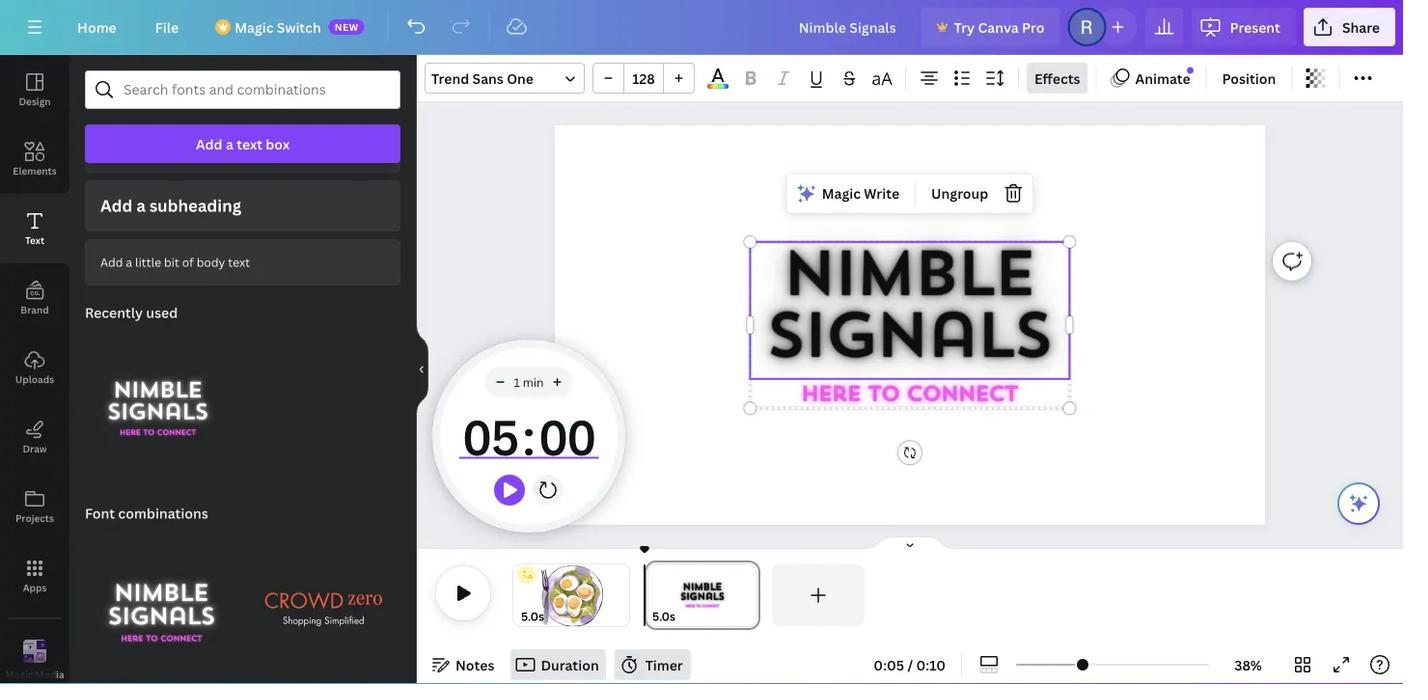 Task type: locate. For each thing, give the bounding box(es) containing it.
new
[[335, 20, 359, 33]]

uploads
[[15, 373, 54, 386]]

2 trimming, start edge slider from the left
[[645, 565, 662, 627]]

add up subheading
[[196, 135, 223, 153]]

0 horizontal spatial 5.0s button
[[521, 607, 544, 627]]

2 vertical spatial add
[[100, 254, 123, 270]]

add
[[196, 135, 223, 153], [100, 195, 133, 217], [100, 254, 123, 270]]

magic media
[[5, 668, 64, 681]]

trend sans one button
[[425, 63, 585, 94]]

here
[[801, 386, 861, 407]]

add a text box button
[[85, 125, 401, 163]]

trimming, start edge slider
[[514, 565, 527, 627], [645, 565, 662, 627]]

magic for magic write
[[822, 185, 861, 203]]

2 vertical spatial a
[[126, 254, 132, 270]]

magic write
[[822, 185, 900, 203]]

trimming, start edge slider up duration "button"
[[514, 565, 527, 627]]

38%
[[1235, 656, 1263, 674]]

1 vertical spatial add
[[100, 195, 133, 217]]

add left little
[[100, 254, 123, 270]]

2 horizontal spatial a
[[226, 135, 233, 153]]

0 horizontal spatial trimming, start edge slider
[[514, 565, 527, 627]]

1 horizontal spatial group
[[593, 63, 695, 94]]

0:05
[[874, 656, 905, 674]]

5.0s button left page title "text box" on the bottom
[[653, 607, 676, 627]]

bit
[[164, 254, 179, 270]]

1 vertical spatial a
[[136, 195, 146, 217]]

38% button
[[1217, 650, 1280, 681]]

5.0s button
[[521, 607, 544, 627], [653, 607, 676, 627]]

1 trimming, start edge slider from the left
[[514, 565, 527, 627]]

font combinations
[[85, 504, 208, 523]]

ungroup
[[932, 185, 989, 203]]

draw
[[23, 442, 47, 455]]

here to connect
[[801, 386, 1018, 407]]

combinations
[[118, 504, 208, 523]]

a left subheading
[[136, 195, 146, 217]]

0 vertical spatial add
[[196, 135, 223, 153]]

projects button
[[0, 472, 70, 542]]

2 trimming, end edge slider from the left
[[743, 565, 761, 627]]

box
[[266, 135, 290, 153]]

1 vertical spatial group
[[85, 521, 239, 684]]

magic inside button
[[5, 668, 33, 681]]

a left box
[[226, 135, 233, 153]]

5.0s button up duration "button"
[[521, 607, 544, 627]]

1 vertical spatial magic
[[822, 185, 861, 203]]

a for subheading
[[136, 195, 146, 217]]

magic inside main menu bar
[[235, 18, 274, 36]]

1 horizontal spatial 5.0s
[[653, 609, 676, 625]]

file button
[[140, 8, 194, 46]]

5.0s left page title "text box" on the bottom
[[653, 609, 676, 625]]

duration
[[541, 656, 599, 674]]

position button
[[1215, 63, 1284, 94]]

trimming, end edge slider right page title "text box" on the bottom
[[743, 565, 761, 627]]

magic left write
[[822, 185, 861, 203]]

little
[[135, 254, 161, 270]]

magic left 'switch'
[[235, 18, 274, 36]]

signals
[[765, 310, 1050, 373]]

1 horizontal spatial 5.0s button
[[653, 607, 676, 627]]

1
[[514, 374, 520, 390]]

timer
[[459, 398, 599, 475]]

nimble signals
[[765, 248, 1050, 373]]

2 5.0s from the left
[[653, 609, 676, 625]]

0 vertical spatial a
[[226, 135, 233, 153]]

a left little
[[126, 254, 132, 270]]

text right the body
[[228, 254, 250, 270]]

sans
[[473, 69, 504, 87]]

trimming, end edge slider
[[616, 565, 629, 627], [743, 565, 761, 627]]

try canva pro
[[954, 18, 1045, 36]]

text
[[237, 135, 263, 153], [228, 254, 250, 270]]

magic write button
[[791, 178, 907, 209]]

file
[[155, 18, 179, 36]]

try
[[954, 18, 975, 36]]

add left subheading
[[100, 195, 133, 217]]

try canva pro button
[[922, 8, 1060, 46]]

1 5.0s from the left
[[521, 609, 544, 625]]

present button
[[1192, 8, 1296, 46]]

group
[[593, 63, 695, 94], [85, 521, 239, 684]]

magic left 'media'
[[5, 668, 33, 681]]

switch
[[277, 18, 321, 36]]

trimming, end edge slider left page title "text box" on the bottom
[[616, 565, 629, 627]]

trimming, start edge slider left page title "text box" on the bottom
[[645, 565, 662, 627]]

notes
[[456, 656, 495, 674]]

1 trimming, end edge slider from the left
[[616, 565, 629, 627]]

1 horizontal spatial trimming, end edge slider
[[743, 565, 761, 627]]

1 horizontal spatial trimming, start edge slider
[[645, 565, 662, 627]]

0 vertical spatial text
[[237, 135, 263, 153]]

1 horizontal spatial a
[[136, 195, 146, 217]]

add for add a subheading
[[100, 195, 133, 217]]

of
[[182, 254, 194, 270]]

5.0s
[[521, 609, 544, 625], [653, 609, 676, 625]]

text
[[25, 234, 45, 247]]

animate button
[[1105, 63, 1199, 94]]

brand
[[21, 303, 49, 316]]

1 min
[[514, 374, 544, 390]]

05 button
[[459, 398, 522, 475]]

0 horizontal spatial magic
[[5, 668, 33, 681]]

0 horizontal spatial trimming, end edge slider
[[616, 565, 629, 627]]

min
[[523, 374, 544, 390]]

/
[[908, 656, 913, 674]]

:
[[522, 404, 536, 469]]

timer button
[[615, 650, 691, 681]]

trimming, end edge slider for 1st trimming, start edge slider from the left
[[616, 565, 629, 627]]

magic inside "button"
[[822, 185, 861, 203]]

0 horizontal spatial group
[[85, 521, 239, 684]]

2 horizontal spatial magic
[[822, 185, 861, 203]]

text left box
[[237, 135, 263, 153]]

magic for magic media
[[5, 668, 33, 681]]

design button
[[0, 55, 70, 125]]

05 : 00
[[462, 404, 595, 469]]

brand button
[[0, 264, 70, 333]]

magic
[[235, 18, 274, 36], [822, 185, 861, 203], [5, 668, 33, 681]]

– – number field
[[630, 69, 657, 87]]

elements
[[13, 164, 57, 177]]

notes button
[[425, 650, 502, 681]]

5.0s up duration "button"
[[521, 609, 544, 625]]

add a subheading button
[[85, 181, 401, 231]]

2 vertical spatial magic
[[5, 668, 33, 681]]

used
[[146, 303, 178, 322]]

new image
[[1188, 67, 1194, 74]]

0 vertical spatial magic
[[235, 18, 274, 36]]

recently
[[85, 303, 143, 322]]

one
[[507, 69, 534, 87]]

1 horizontal spatial magic
[[235, 18, 274, 36]]

pro
[[1022, 18, 1045, 36]]

a
[[226, 135, 233, 153], [136, 195, 146, 217], [126, 254, 132, 270]]

0 horizontal spatial a
[[126, 254, 132, 270]]

trend
[[432, 69, 469, 87]]

main menu bar
[[0, 0, 1404, 55]]

0 horizontal spatial 5.0s
[[521, 609, 544, 625]]

hide image
[[416, 323, 429, 416]]



Task type: vqa. For each thing, say whether or not it's contained in the screenshot.
first Untitled Design link from the top of the list containing Untitled Design
no



Task type: describe. For each thing, give the bounding box(es) containing it.
add for add a little bit of body text
[[100, 254, 123, 270]]

ungroup button
[[924, 178, 996, 209]]

add for add a text box
[[196, 135, 223, 153]]

share
[[1343, 18, 1380, 36]]

add a text box
[[196, 135, 290, 153]]

design
[[19, 95, 51, 108]]

share button
[[1304, 8, 1396, 46]]

magic media button
[[0, 627, 70, 684]]

media
[[35, 668, 64, 681]]

timer
[[645, 656, 683, 674]]

effects
[[1035, 69, 1081, 87]]

a for little
[[126, 254, 132, 270]]

text button
[[0, 194, 70, 264]]

0:05 / 0:10
[[874, 656, 946, 674]]

duration button
[[510, 650, 607, 681]]

apps
[[23, 581, 47, 594]]

1 5.0s button from the left
[[521, 607, 544, 627]]

add a subheading
[[100, 195, 241, 217]]

05
[[462, 404, 518, 469]]

animate
[[1136, 69, 1191, 87]]

apps button
[[0, 542, 70, 611]]

canva
[[978, 18, 1019, 36]]

subheading
[[149, 195, 241, 217]]

position
[[1223, 69, 1276, 87]]

Search fonts and combinations search field
[[124, 71, 362, 108]]

0 vertical spatial group
[[593, 63, 695, 94]]

nimble
[[782, 248, 1034, 311]]

1 vertical spatial text
[[228, 254, 250, 270]]

connect
[[907, 386, 1018, 407]]

00
[[538, 404, 595, 469]]

trend sans one
[[432, 69, 534, 87]]

magic switch
[[235, 18, 321, 36]]

present
[[1230, 18, 1281, 36]]

a for text
[[226, 135, 233, 153]]

add a little bit of body text
[[100, 254, 250, 270]]

00 button
[[536, 398, 599, 475]]

uploads button
[[0, 333, 70, 403]]

0:10
[[917, 656, 946, 674]]

recently used
[[85, 303, 178, 322]]

side panel tab list
[[0, 55, 70, 684]]

2 5.0s button from the left
[[653, 607, 676, 627]]

draw button
[[0, 403, 70, 472]]

Design title text field
[[784, 8, 914, 46]]

add a little bit of body text button
[[85, 239, 401, 286]]

home link
[[62, 8, 132, 46]]

magic for magic switch
[[235, 18, 274, 36]]

canva assistant image
[[1348, 492, 1371, 515]]

write
[[864, 185, 900, 203]]

timer containing 05
[[459, 398, 599, 475]]

home
[[77, 18, 117, 36]]

Page title text field
[[684, 607, 692, 627]]

effects button
[[1027, 63, 1088, 94]]

to
[[868, 386, 900, 407]]

projects
[[15, 512, 54, 525]]

hide pages image
[[864, 536, 957, 551]]

font
[[85, 504, 115, 523]]

elements button
[[0, 125, 70, 194]]

trimming, end edge slider for 1st trimming, start edge slider from the right
[[743, 565, 761, 627]]

color range image
[[708, 84, 729, 89]]

body
[[197, 254, 225, 270]]



